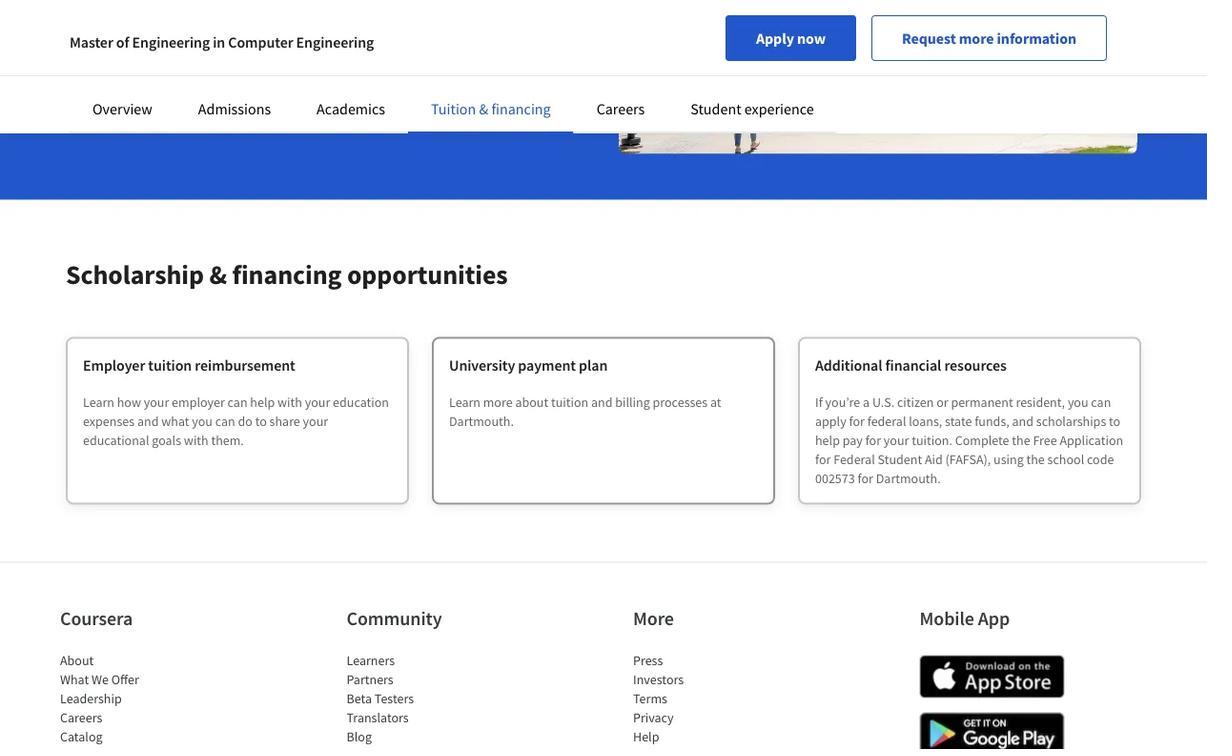 Task type: locate. For each thing, give the bounding box(es) containing it.
student left aid
[[878, 451, 923, 468]]

the left first
[[171, 30, 192, 49]]

0 vertical spatial tuition
[[148, 356, 192, 375]]

to up application
[[1109, 412, 1121, 430]]

0 horizontal spatial more
[[483, 393, 513, 411]]

0 horizontal spatial course
[[202, 7, 244, 26]]

coursera
[[60, 607, 133, 630]]

0 horizontal spatial dartmouth.
[[449, 412, 514, 430]]

engineering left in
[[132, 32, 210, 52]]

0 horizontal spatial help
[[250, 393, 275, 411]]

1 horizontal spatial and
[[591, 393, 613, 411]]

1 horizontal spatial each
[[416, 7, 446, 26]]

1 horizontal spatial of
[[249, 30, 262, 49]]

1 vertical spatial pay
[[843, 432, 863, 449]]

3 list from the left
[[633, 651, 796, 750]]

1 horizontal spatial careers link
[[597, 99, 645, 118]]

0 vertical spatial student
[[691, 99, 742, 118]]

course up day on the top left of page
[[202, 7, 244, 26]]

0 vertical spatial careers link
[[597, 99, 645, 118]]

1 horizontal spatial careers
[[597, 99, 645, 118]]

0 vertical spatial you
[[264, 7, 288, 26]]

more inside button
[[959, 29, 994, 48]]

1 vertical spatial student
[[878, 451, 923, 468]]

1 horizontal spatial to
[[1109, 412, 1121, 430]]

dartmouth.
[[449, 412, 514, 430], [876, 470, 941, 487]]

engineering down enroll.
[[296, 32, 374, 52]]

2 horizontal spatial you
[[1068, 393, 1089, 411]]

of down will
[[116, 32, 129, 52]]

1 horizontal spatial tuition
[[551, 393, 589, 411]]

0 horizontal spatial each
[[168, 7, 199, 26]]

app
[[978, 607, 1010, 630]]

learn inside learn more about tuition and billing processes at dartmouth.
[[449, 393, 481, 411]]

what
[[60, 671, 89, 688]]

in
[[213, 32, 225, 52]]

what we offer link
[[60, 671, 139, 688]]

for up the 002573
[[816, 451, 831, 468]]

1 list from the left
[[60, 651, 222, 750]]

with up share
[[278, 393, 302, 411]]

list for community
[[347, 651, 509, 750]]

you
[[70, 7, 93, 26]]

0 vertical spatial dartmouth.
[[449, 412, 514, 430]]

2 learn from the left
[[449, 393, 481, 411]]

1 vertical spatial dartmouth.
[[876, 470, 941, 487]]

0 horizontal spatial list item
[[60, 746, 222, 750]]

& right tuition
[[479, 99, 489, 118]]

complete
[[955, 432, 1010, 449]]

apply now
[[756, 29, 826, 48]]

each up first
[[168, 7, 199, 26]]

them.
[[211, 432, 244, 449]]

1 vertical spatial careers
[[60, 709, 102, 726]]

apply now button
[[726, 15, 857, 61]]

you will pay for each course as you enroll. payment for each course must be received before the first day of classes.
[[70, 7, 546, 49]]

tuition
[[148, 356, 192, 375], [551, 393, 589, 411]]

you inside if you're a u.s. citizen or permanent resident, you can apply for federal loans, state funds, and scholarships to help pay for your tuition. complete the free application for federal student aid (fafsa), using the school code 002573 for dartmouth.
[[1068, 393, 1089, 411]]

academics link
[[317, 99, 385, 118]]

student
[[691, 99, 742, 118], [878, 451, 923, 468]]

1 engineering from the left
[[132, 32, 210, 52]]

of right day on the top left of page
[[249, 30, 262, 49]]

get it on google play image
[[920, 713, 1065, 750]]

employer
[[83, 356, 145, 375]]

request more information button
[[872, 15, 1107, 61]]

help
[[250, 393, 275, 411], [816, 432, 840, 449]]

to right do
[[255, 412, 267, 430]]

0 horizontal spatial you
[[192, 412, 213, 430]]

0 horizontal spatial learn
[[83, 393, 114, 411]]

the
[[171, 30, 192, 49], [1012, 432, 1031, 449], [1027, 451, 1045, 468]]

more left about
[[483, 393, 513, 411]]

1 horizontal spatial help
[[816, 432, 840, 449]]

0 horizontal spatial engineering
[[132, 32, 210, 52]]

2 horizontal spatial and
[[1013, 412, 1034, 430]]

loans,
[[909, 412, 943, 430]]

beta
[[347, 690, 372, 707]]

scholarships
[[1037, 412, 1107, 430]]

list containing press
[[633, 651, 796, 750]]

1 horizontal spatial pay
[[843, 432, 863, 449]]

your inside if you're a u.s. citizen or permanent resident, you can apply for federal loans, state funds, and scholarships to help pay for your tuition. complete the free application for federal student aid (fafsa), using the school code 002573 for dartmouth.
[[884, 432, 909, 449]]

2 list item from the left
[[347, 746, 509, 750]]

0 horizontal spatial to
[[255, 412, 267, 430]]

list item down privacy
[[633, 746, 796, 750]]

more inside learn more about tuition and billing processes at dartmouth.
[[483, 393, 513, 411]]

0 vertical spatial help
[[250, 393, 275, 411]]

and inside learn more about tuition and billing processes at dartmouth.
[[591, 393, 613, 411]]

0 vertical spatial careers
[[597, 99, 645, 118]]

0 horizontal spatial list
[[60, 651, 222, 750]]

1 vertical spatial you
[[1068, 393, 1089, 411]]

dartmouth. down aid
[[876, 470, 941, 487]]

0 vertical spatial &
[[479, 99, 489, 118]]

financing for scholarship
[[232, 257, 342, 291]]

and up 'goals'
[[137, 412, 159, 430]]

help inside if you're a u.s. citizen or permanent resident, you can apply for federal loans, state funds, and scholarships to help pay for your tuition. complete the free application for federal student aid (fafsa), using the school code 002573 for dartmouth.
[[816, 432, 840, 449]]

1 horizontal spatial &
[[479, 99, 489, 118]]

tuition.
[[912, 432, 953, 449]]

1 horizontal spatial student
[[878, 451, 923, 468]]

list item down translators
[[347, 746, 509, 750]]

list item for community
[[347, 746, 509, 750]]

pay right will
[[121, 7, 145, 26]]

1 learn from the left
[[83, 393, 114, 411]]

learn up the expenses at the bottom left
[[83, 393, 114, 411]]

1 horizontal spatial course
[[449, 7, 491, 26]]

can inside if you're a u.s. citizen or permanent resident, you can apply for federal loans, state funds, and scholarships to help pay for your tuition. complete the free application for federal student aid (fafsa), using the school code 002573 for dartmouth.
[[1092, 393, 1112, 411]]

list item for more
[[633, 746, 796, 750]]

0 vertical spatial financing
[[492, 99, 551, 118]]

002573
[[816, 470, 855, 487]]

0 horizontal spatial pay
[[121, 7, 145, 26]]

processes
[[653, 393, 708, 411]]

more for learn
[[483, 393, 513, 411]]

& for tuition
[[479, 99, 489, 118]]

apply
[[816, 412, 847, 430]]

1 vertical spatial help
[[816, 432, 840, 449]]

tuition up employer
[[148, 356, 192, 375]]

employer
[[172, 393, 225, 411]]

you inside learn how your employer can help with your education expenses and what you can do to share your educational goals with them.
[[192, 412, 213, 430]]

can up scholarships
[[1092, 393, 1112, 411]]

we
[[92, 671, 109, 688]]

0 horizontal spatial &
[[209, 257, 227, 291]]

(fafsa),
[[946, 451, 991, 468]]

experience
[[745, 99, 814, 118]]

you're
[[826, 393, 861, 411]]

list
[[60, 651, 222, 750], [347, 651, 509, 750], [633, 651, 796, 750]]

each right payment
[[416, 7, 446, 26]]

1 horizontal spatial with
[[278, 393, 302, 411]]

1 horizontal spatial engineering
[[296, 32, 374, 52]]

free
[[1033, 432, 1058, 449]]

be
[[530, 7, 546, 26]]

2 horizontal spatial list item
[[633, 746, 796, 750]]

the down free
[[1027, 451, 1045, 468]]

and inside if you're a u.s. citizen or permanent resident, you can apply for federal loans, state funds, and scholarships to help pay for your tuition. complete the free application for federal student aid (fafsa), using the school code 002573 for dartmouth.
[[1013, 412, 1034, 430]]

dartmouth. down university
[[449, 412, 514, 430]]

u.s.
[[873, 393, 895, 411]]

pay up federal
[[843, 432, 863, 449]]

learn down university
[[449, 393, 481, 411]]

you inside the you will pay for each course as you enroll. payment for each course must be received before the first day of classes.
[[264, 7, 288, 26]]

and left billing
[[591, 393, 613, 411]]

you up scholarships
[[1068, 393, 1089, 411]]

press investors terms privacy help
[[633, 652, 684, 745]]

before
[[126, 30, 168, 49]]

privacy
[[633, 709, 674, 726]]

2 vertical spatial you
[[192, 412, 213, 430]]

0 horizontal spatial careers
[[60, 709, 102, 726]]

beta testers link
[[347, 690, 414, 707]]

0 horizontal spatial of
[[116, 32, 129, 52]]

1 vertical spatial careers link
[[60, 709, 102, 726]]

1 horizontal spatial more
[[959, 29, 994, 48]]

1 vertical spatial &
[[209, 257, 227, 291]]

1 horizontal spatial list item
[[347, 746, 509, 750]]

leadership link
[[60, 690, 122, 707]]

information
[[997, 29, 1077, 48]]

0 horizontal spatial and
[[137, 412, 159, 430]]

leadership
[[60, 690, 122, 707]]

with down what
[[184, 432, 209, 449]]

funds,
[[975, 412, 1010, 430]]

2 horizontal spatial list
[[633, 651, 796, 750]]

list containing learners
[[347, 651, 509, 750]]

careers link
[[597, 99, 645, 118], [60, 709, 102, 726]]

student left experience
[[691, 99, 742, 118]]

translators
[[347, 709, 409, 726]]

share
[[270, 412, 300, 430]]

3 list item from the left
[[633, 746, 796, 750]]

0 vertical spatial the
[[171, 30, 192, 49]]

0 horizontal spatial tuition
[[148, 356, 192, 375]]

with
[[278, 393, 302, 411], [184, 432, 209, 449]]

scholarship & financing opportunities
[[66, 257, 508, 291]]

1 horizontal spatial list
[[347, 651, 509, 750]]

additional financial resources
[[816, 356, 1007, 375]]

master
[[70, 32, 113, 52]]

0 vertical spatial more
[[959, 29, 994, 48]]

1 vertical spatial more
[[483, 393, 513, 411]]

partners link
[[347, 671, 394, 688]]

1 horizontal spatial learn
[[449, 393, 481, 411]]

more right request
[[959, 29, 994, 48]]

help down apply on the bottom right of the page
[[816, 432, 840, 449]]

1 horizontal spatial financing
[[492, 99, 551, 118]]

learn for employer tuition reimbursement
[[83, 393, 114, 411]]

list containing about
[[60, 651, 222, 750]]

university
[[449, 356, 515, 375]]

& right scholarship
[[209, 257, 227, 291]]

the up using
[[1012, 432, 1031, 449]]

1 list item from the left
[[60, 746, 222, 750]]

tuition right about
[[551, 393, 589, 411]]

2 list from the left
[[347, 651, 509, 750]]

0 vertical spatial with
[[278, 393, 302, 411]]

learn inside learn how your employer can help with your education expenses and what you can do to share your educational goals with them.
[[83, 393, 114, 411]]

apply
[[756, 29, 794, 48]]

to
[[255, 412, 267, 430], [1109, 412, 1121, 430]]

will
[[96, 7, 118, 26]]

mobile
[[920, 607, 975, 630]]

code
[[1087, 451, 1114, 468]]

overview
[[93, 99, 152, 118]]

of inside the you will pay for each course as you enroll. payment for each course must be received before the first day of classes.
[[249, 30, 262, 49]]

1 horizontal spatial you
[[264, 7, 288, 26]]

can
[[228, 393, 248, 411], [1092, 393, 1112, 411], [215, 412, 235, 430]]

dartmouth. inside if you're a u.s. citizen or permanent resident, you can apply for federal loans, state funds, and scholarships to help pay for your tuition. complete the free application for federal student aid (fafsa), using the school code 002573 for dartmouth.
[[876, 470, 941, 487]]

more
[[959, 29, 994, 48], [483, 393, 513, 411]]

blog link
[[347, 728, 372, 745]]

your down federal in the bottom of the page
[[884, 432, 909, 449]]

0 vertical spatial pay
[[121, 7, 145, 26]]

learn
[[83, 393, 114, 411], [449, 393, 481, 411]]

press link
[[633, 652, 663, 669]]

you right as
[[264, 7, 288, 26]]

1 vertical spatial with
[[184, 432, 209, 449]]

list item
[[60, 746, 222, 750], [347, 746, 509, 750], [633, 746, 796, 750]]

classes.
[[265, 30, 314, 49]]

financing
[[492, 99, 551, 118], [232, 257, 342, 291]]

tuition inside learn more about tuition and billing processes at dartmouth.
[[551, 393, 589, 411]]

engineering
[[132, 32, 210, 52], [296, 32, 374, 52]]

and down 'resident,'
[[1013, 412, 1034, 430]]

0 horizontal spatial careers link
[[60, 709, 102, 726]]

partners
[[347, 671, 394, 688]]

if you're a u.s. citizen or permanent resident, you can apply for federal loans, state funds, and scholarships to help pay for your tuition. complete the free application for federal student aid (fafsa), using the school code 002573 for dartmouth.
[[816, 393, 1124, 487]]

to inside if you're a u.s. citizen or permanent resident, you can apply for federal loans, state funds, and scholarships to help pay for your tuition. complete the free application for federal student aid (fafsa), using the school code 002573 for dartmouth.
[[1109, 412, 1121, 430]]

about link
[[60, 652, 94, 669]]

1 horizontal spatial dartmouth.
[[876, 470, 941, 487]]

1 vertical spatial financing
[[232, 257, 342, 291]]

course left must
[[449, 7, 491, 26]]

goals
[[152, 432, 181, 449]]

list item down catalog link at the left bottom
[[60, 746, 222, 750]]

careers
[[597, 99, 645, 118], [60, 709, 102, 726]]

and inside learn how your employer can help with your education expenses and what you can do to share your educational goals with them.
[[137, 412, 159, 430]]

help up do
[[250, 393, 275, 411]]

computer
[[228, 32, 293, 52]]

1 to from the left
[[255, 412, 267, 430]]

2 to from the left
[[1109, 412, 1121, 430]]

0 horizontal spatial student
[[691, 99, 742, 118]]

you down employer
[[192, 412, 213, 430]]

course
[[202, 7, 244, 26], [449, 7, 491, 26]]

you
[[264, 7, 288, 26], [1068, 393, 1089, 411], [192, 412, 213, 430]]

list for more
[[633, 651, 796, 750]]

1 vertical spatial the
[[1012, 432, 1031, 449]]

0 horizontal spatial financing
[[232, 257, 342, 291]]

tuition & financing link
[[431, 99, 551, 118]]

student experience
[[691, 99, 814, 118]]

1 vertical spatial tuition
[[551, 393, 589, 411]]



Task type: vqa. For each thing, say whether or not it's contained in the screenshot.


Task type: describe. For each thing, give the bounding box(es) containing it.
offer
[[111, 671, 139, 688]]

master of engineering in computer engineering
[[70, 32, 374, 52]]

for down a
[[849, 412, 865, 430]]

request
[[902, 29, 956, 48]]

overview link
[[93, 99, 152, 118]]

university payment plan
[[449, 356, 608, 375]]

community
[[347, 607, 442, 630]]

2 engineering from the left
[[296, 32, 374, 52]]

learners link
[[347, 652, 395, 669]]

must
[[494, 7, 527, 26]]

using
[[994, 451, 1024, 468]]

learners
[[347, 652, 395, 669]]

for down federal in the bottom of the page
[[866, 432, 881, 449]]

education
[[333, 393, 389, 411]]

admissions
[[198, 99, 271, 118]]

2 vertical spatial the
[[1027, 451, 1045, 468]]

employer tuition reimbursement
[[83, 356, 295, 375]]

learn more about tuition and billing processes at dartmouth.
[[449, 393, 722, 430]]

for right payment
[[395, 7, 413, 26]]

translators link
[[347, 709, 409, 726]]

download on the app store image
[[920, 656, 1065, 699]]

about what we offer leadership careers catalog
[[60, 652, 139, 745]]

application
[[1060, 432, 1124, 449]]

0 horizontal spatial with
[[184, 432, 209, 449]]

2 course from the left
[[449, 7, 491, 26]]

1 each from the left
[[168, 7, 199, 26]]

resident,
[[1016, 393, 1066, 411]]

citizen
[[898, 393, 934, 411]]

what
[[161, 412, 189, 430]]

academics
[[317, 99, 385, 118]]

student inside if you're a u.s. citizen or permanent resident, you can apply for federal loans, state funds, and scholarships to help pay for your tuition. complete the free application for federal student aid (fafsa), using the school code 002573 for dartmouth.
[[878, 451, 923, 468]]

educational
[[83, 432, 149, 449]]

about
[[515, 393, 549, 411]]

for down federal
[[858, 470, 874, 487]]

list item for coursera
[[60, 746, 222, 750]]

your left the "education"
[[305, 393, 330, 411]]

resources
[[945, 356, 1007, 375]]

federal
[[868, 412, 907, 430]]

terms
[[633, 690, 668, 707]]

learn for university payment plan
[[449, 393, 481, 411]]

day
[[223, 30, 246, 49]]

investors
[[633, 671, 684, 688]]

aid
[[925, 451, 943, 468]]

terms link
[[633, 690, 668, 707]]

for up before
[[148, 7, 165, 26]]

expenses
[[83, 412, 135, 430]]

school
[[1048, 451, 1085, 468]]

plan
[[579, 356, 608, 375]]

pay inside the you will pay for each course as you enroll. payment for each course must be received before the first day of classes.
[[121, 7, 145, 26]]

more for request
[[959, 29, 994, 48]]

if
[[816, 393, 823, 411]]

financial
[[886, 356, 942, 375]]

can up them. in the bottom of the page
[[215, 412, 235, 430]]

first
[[195, 30, 220, 49]]

dartmouth. inside learn more about tuition and billing processes at dartmouth.
[[449, 412, 514, 430]]

pay inside if you're a u.s. citizen or permanent resident, you can apply for federal loans, state funds, and scholarships to help pay for your tuition. complete the free application for federal student aid (fafsa), using the school code 002573 for dartmouth.
[[843, 432, 863, 449]]

2 each from the left
[[416, 7, 446, 26]]

tuition
[[431, 99, 476, 118]]

student experience link
[[691, 99, 814, 118]]

tuition & financing
[[431, 99, 551, 118]]

reimbursement
[[195, 356, 295, 375]]

a
[[863, 393, 870, 411]]

to inside learn how your employer can help with your education expenses and what you can do to share your educational goals with them.
[[255, 412, 267, 430]]

now
[[797, 29, 826, 48]]

admissions link
[[198, 99, 271, 118]]

federal
[[834, 451, 875, 468]]

careers inside about what we offer leadership careers catalog
[[60, 709, 102, 726]]

additional
[[816, 356, 883, 375]]

more
[[633, 607, 674, 630]]

scholarship
[[66, 257, 204, 291]]

list for coursera
[[60, 651, 222, 750]]

privacy link
[[633, 709, 674, 726]]

learners partners beta testers translators blog
[[347, 652, 414, 745]]

help
[[633, 728, 660, 745]]

testers
[[375, 690, 414, 707]]

request more information
[[902, 29, 1077, 48]]

received
[[70, 30, 123, 49]]

blog
[[347, 728, 372, 745]]

help inside learn how your employer can help with your education expenses and what you can do to share your educational goals with them.
[[250, 393, 275, 411]]

how
[[117, 393, 141, 411]]

at
[[711, 393, 722, 411]]

& for scholarship
[[209, 257, 227, 291]]

the inside the you will pay for each course as you enroll. payment for each course must be received before the first day of classes.
[[171, 30, 192, 49]]

do
[[238, 412, 253, 430]]

catalog link
[[60, 728, 103, 745]]

1 course from the left
[[202, 7, 244, 26]]

opportunities
[[347, 257, 508, 291]]

payment
[[335, 7, 392, 26]]

your right share
[[303, 412, 328, 430]]

or
[[937, 393, 949, 411]]

financing for tuition
[[492, 99, 551, 118]]

can up do
[[228, 393, 248, 411]]

billing
[[615, 393, 650, 411]]

enroll.
[[291, 7, 332, 26]]

learn how your employer can help with your education expenses and what you can do to share your educational goals with them.
[[83, 393, 389, 449]]

catalog
[[60, 728, 103, 745]]

your up what
[[144, 393, 169, 411]]



